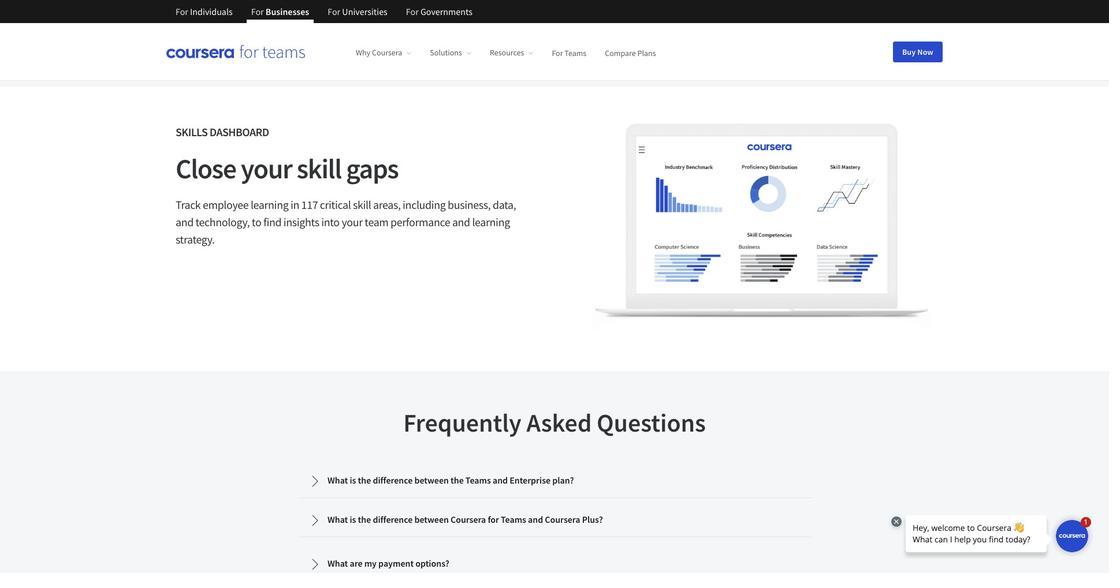 Task type: describe. For each thing, give the bounding box(es) containing it.
is for what is the difference between coursera for teams and coursera plus?
[[350, 514, 356, 525]]

between for the
[[415, 475, 449, 486]]

for individuals
[[176, 6, 233, 17]]

employee
[[203, 198, 249, 212]]

buy now
[[902, 47, 934, 57]]

and inside dropdown button
[[528, 514, 543, 525]]

my
[[364, 558, 377, 569]]

dashboard
[[210, 125, 269, 139]]

difference for the
[[373, 475, 413, 486]]

difference for coursera
[[373, 514, 413, 525]]

compare plans link
[[605, 48, 656, 58]]

banner navigation
[[166, 0, 482, 23]]

between for coursera
[[415, 514, 449, 525]]

insights
[[284, 215, 319, 230]]

into
[[321, 215, 340, 230]]

2 horizontal spatial coursera
[[545, 514, 580, 525]]

gaps
[[346, 152, 398, 186]]

performance
[[391, 215, 450, 230]]

frequently
[[403, 407, 522, 439]]

why coursera
[[356, 48, 402, 58]]

0 horizontal spatial coursera
[[372, 48, 402, 58]]

for universities
[[328, 6, 388, 17]]

what is the difference between coursera for teams and coursera plus?
[[328, 514, 603, 525]]

is for what is the difference between the teams and enterprise plan?
[[350, 475, 356, 486]]

why
[[356, 48, 370, 58]]

plus?
[[582, 514, 603, 525]]

0 vertical spatial your
[[241, 152, 292, 186]]

buy now button
[[893, 41, 943, 62]]

including
[[403, 198, 446, 212]]

to
[[252, 215, 261, 230]]

what is the difference between the teams and enterprise plan? button
[[300, 465, 809, 497]]

the for coursera
[[358, 514, 371, 525]]

for businesses
[[251, 6, 309, 17]]

business,
[[448, 198, 491, 212]]

for
[[488, 514, 499, 525]]

compare
[[605, 48, 636, 58]]

the for the
[[358, 475, 371, 486]]

2 horizontal spatial teams
[[565, 48, 587, 58]]

what is the difference between coursera for teams and coursera plus? button
[[300, 505, 809, 536]]

questions
[[597, 407, 706, 439]]

and inside dropdown button
[[493, 475, 508, 486]]

teams inside dropdown button
[[466, 475, 491, 486]]

asked
[[527, 407, 592, 439]]

team
[[365, 215, 389, 230]]

resources
[[490, 48, 524, 58]]

what for what are my payment options?
[[328, 558, 348, 569]]

skills
[[176, 125, 208, 139]]



Task type: vqa. For each thing, say whether or not it's contained in the screenshot.
the What is the difference between the Teams and Enterprise plan?
yes



Task type: locate. For each thing, give the bounding box(es) containing it.
what for what is the difference between the teams and enterprise plan?
[[328, 475, 348, 486]]

solutions link
[[430, 48, 471, 58]]

and left enterprise
[[493, 475, 508, 486]]

between up what is the difference between coursera for teams and coursera plus?
[[415, 475, 449, 486]]

critical
[[320, 198, 351, 212]]

and down business,
[[452, 215, 470, 230]]

the
[[358, 475, 371, 486], [451, 475, 464, 486], [358, 514, 371, 525]]

your right the into
[[342, 215, 363, 230]]

frequently asked questions
[[403, 407, 706, 439]]

track employee learning in 117 critical skill areas, including business, data, and technology, to find insights into your team performance and learning strategy.
[[176, 198, 516, 247]]

enterprise
[[510, 475, 551, 486]]

is inside what is the difference between the teams and enterprise plan? dropdown button
[[350, 475, 356, 486]]

plans
[[638, 48, 656, 58]]

between
[[415, 475, 449, 486], [415, 514, 449, 525]]

solutions
[[430, 48, 462, 58]]

for right resources link
[[552, 48, 563, 58]]

and down track
[[176, 215, 194, 230]]

between inside dropdown button
[[415, 475, 449, 486]]

for for businesses
[[251, 6, 264, 17]]

1 between from the top
[[415, 475, 449, 486]]

for left governments
[[406, 6, 419, 17]]

skill inside track employee learning in 117 critical skill areas, including business, data, and technology, to find insights into your team performance and learning strategy.
[[353, 198, 371, 212]]

skills dashboard 2 image
[[592, 124, 934, 334]]

buy
[[902, 47, 916, 57]]

skill up 117
[[297, 152, 341, 186]]

for left businesses
[[251, 6, 264, 17]]

for for individuals
[[176, 6, 188, 17]]

the inside dropdown button
[[358, 514, 371, 525]]

between inside dropdown button
[[415, 514, 449, 525]]

data,
[[493, 198, 516, 212]]

1 vertical spatial is
[[350, 514, 356, 525]]

1 vertical spatial difference
[[373, 514, 413, 525]]

teams
[[565, 48, 587, 58], [466, 475, 491, 486], [501, 514, 526, 525]]

is
[[350, 475, 356, 486], [350, 514, 356, 525]]

and down enterprise
[[528, 514, 543, 525]]

coursera left "for"
[[451, 514, 486, 525]]

1 is from the top
[[350, 475, 356, 486]]

areas,
[[373, 198, 401, 212]]

2 vertical spatial teams
[[501, 514, 526, 525]]

are
[[350, 558, 363, 569]]

0 horizontal spatial skill
[[297, 152, 341, 186]]

for teams link
[[552, 48, 587, 58]]

for teams
[[552, 48, 587, 58]]

0 vertical spatial what
[[328, 475, 348, 486]]

teams inside dropdown button
[[501, 514, 526, 525]]

skill
[[297, 152, 341, 186], [353, 198, 371, 212]]

3 what from the top
[[328, 558, 348, 569]]

1 vertical spatial learning
[[472, 215, 510, 230]]

1 horizontal spatial coursera
[[451, 514, 486, 525]]

2 between from the top
[[415, 514, 449, 525]]

2 what from the top
[[328, 514, 348, 525]]

for for governments
[[406, 6, 419, 17]]

1 horizontal spatial teams
[[501, 514, 526, 525]]

close your skill gaps
[[176, 152, 398, 186]]

options?
[[416, 558, 449, 569]]

difference inside dropdown button
[[373, 475, 413, 486]]

coursera for teams image
[[166, 45, 305, 58]]

117
[[301, 198, 318, 212]]

governments
[[421, 6, 473, 17]]

teams left compare
[[565, 48, 587, 58]]

what for what is the difference between coursera for teams and coursera plus?
[[328, 514, 348, 525]]

1 horizontal spatial your
[[342, 215, 363, 230]]

1 what from the top
[[328, 475, 348, 486]]

skill up the team at top left
[[353, 198, 371, 212]]

for for universities
[[328, 6, 340, 17]]

what is the difference between the teams and enterprise plan?
[[328, 475, 574, 486]]

0 vertical spatial between
[[415, 475, 449, 486]]

1 horizontal spatial skill
[[353, 198, 371, 212]]

now
[[918, 47, 934, 57]]

0 vertical spatial skill
[[297, 152, 341, 186]]

plan?
[[552, 475, 574, 486]]

0 vertical spatial teams
[[565, 48, 587, 58]]

2 difference from the top
[[373, 514, 413, 525]]

difference inside dropdown button
[[373, 514, 413, 525]]

learning up 'find'
[[251, 198, 289, 212]]

track
[[176, 198, 201, 212]]

businesses
[[266, 6, 309, 17]]

what are my payment options?
[[328, 558, 449, 569]]

1 vertical spatial skill
[[353, 198, 371, 212]]

for
[[176, 6, 188, 17], [251, 6, 264, 17], [328, 6, 340, 17], [406, 6, 419, 17], [552, 48, 563, 58]]

is inside the what is the difference between coursera for teams and coursera plus? dropdown button
[[350, 514, 356, 525]]

difference
[[373, 475, 413, 486], [373, 514, 413, 525]]

0 vertical spatial is
[[350, 475, 356, 486]]

0 horizontal spatial your
[[241, 152, 292, 186]]

2 is from the top
[[350, 514, 356, 525]]

teams right "for"
[[501, 514, 526, 525]]

why coursera link
[[356, 48, 412, 58]]

resources link
[[490, 48, 534, 58]]

your down dashboard
[[241, 152, 292, 186]]

coursera left plus?
[[545, 514, 580, 525]]

2 vertical spatial what
[[328, 558, 348, 569]]

0 vertical spatial learning
[[251, 198, 289, 212]]

what inside dropdown button
[[328, 514, 348, 525]]

your inside track employee learning in 117 critical skill areas, including business, data, and technology, to find insights into your team performance and learning strategy.
[[342, 215, 363, 230]]

learning
[[251, 198, 289, 212], [472, 215, 510, 230]]

strategy.
[[176, 232, 215, 247]]

coursera right why
[[372, 48, 402, 58]]

1 vertical spatial what
[[328, 514, 348, 525]]

0 vertical spatial difference
[[373, 475, 413, 486]]

for left universities
[[328, 6, 340, 17]]

1 vertical spatial between
[[415, 514, 449, 525]]

for left individuals
[[176, 6, 188, 17]]

skills dashboard
[[176, 125, 269, 139]]

0 horizontal spatial learning
[[251, 198, 289, 212]]

learning down 'data,'
[[472, 215, 510, 230]]

close
[[176, 152, 236, 186]]

and
[[176, 215, 194, 230], [452, 215, 470, 230], [493, 475, 508, 486], [528, 514, 543, 525]]

compare plans
[[605, 48, 656, 58]]

find
[[263, 215, 281, 230]]

what are my payment options? button
[[300, 549, 809, 574]]

1 horizontal spatial learning
[[472, 215, 510, 230]]

1 vertical spatial teams
[[466, 475, 491, 486]]

coursera
[[372, 48, 402, 58], [451, 514, 486, 525], [545, 514, 580, 525]]

universities
[[342, 6, 388, 17]]

0 horizontal spatial teams
[[466, 475, 491, 486]]

technology,
[[196, 215, 250, 230]]

1 vertical spatial your
[[342, 215, 363, 230]]

your
[[241, 152, 292, 186], [342, 215, 363, 230]]

between down what is the difference between the teams and enterprise plan?
[[415, 514, 449, 525]]

payment
[[379, 558, 414, 569]]

1 difference from the top
[[373, 475, 413, 486]]

what
[[328, 475, 348, 486], [328, 514, 348, 525], [328, 558, 348, 569]]

individuals
[[190, 6, 233, 17]]

for governments
[[406, 6, 473, 17]]

in
[[291, 198, 299, 212]]

teams up what is the difference between coursera for teams and coursera plus?
[[466, 475, 491, 486]]



